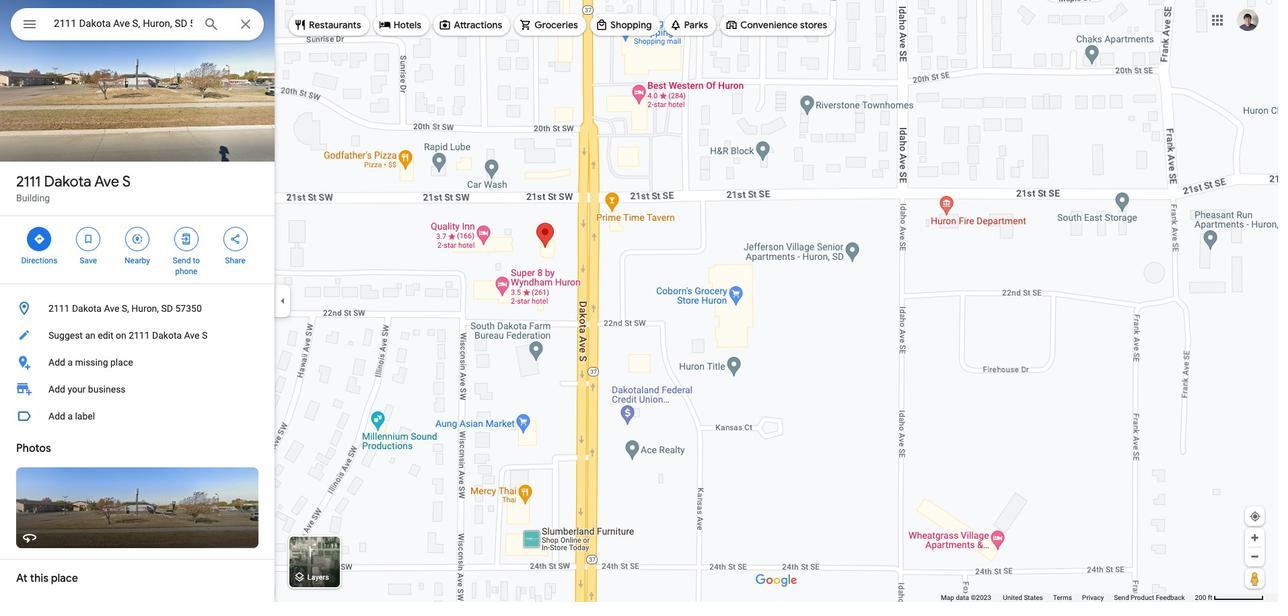 Task type: locate. For each thing, give the bounding box(es) containing it.
an
[[85, 330, 95, 341]]


[[180, 232, 192, 246]]

shopping button
[[591, 9, 660, 41]]

map
[[941, 594, 955, 601]]

convenience stores button
[[721, 9, 836, 41]]

hotels button
[[374, 9, 430, 41]]

nearby
[[125, 256, 150, 265]]

2111 dakota ave s, huron, sd 57350 button
[[0, 295, 275, 322]]

2 vertical spatial dakota
[[152, 330, 182, 341]]

2111 up building
[[16, 172, 41, 191]]

restaurants
[[309, 19, 361, 31]]


[[229, 232, 241, 246]]

1 vertical spatial add
[[48, 384, 65, 395]]

ave
[[94, 172, 119, 191], [104, 303, 119, 314], [184, 330, 200, 341]]

send up phone
[[173, 256, 191, 265]]

0 vertical spatial s
[[122, 172, 131, 191]]

0 horizontal spatial 2111
[[16, 172, 41, 191]]

dakota up an
[[72, 303, 102, 314]]

1 horizontal spatial send
[[1115, 594, 1130, 601]]

1 vertical spatial s
[[202, 330, 208, 341]]

united states button
[[1004, 593, 1044, 602]]

directions
[[21, 256, 57, 265]]

add
[[48, 357, 65, 368], [48, 384, 65, 395], [48, 411, 65, 422]]

2111 dakota ave s building
[[16, 172, 131, 203]]

dakota
[[44, 172, 91, 191], [72, 303, 102, 314], [152, 330, 182, 341]]

2 vertical spatial 2111
[[129, 330, 150, 341]]

at this place
[[16, 572, 78, 585]]

footer
[[941, 593, 1196, 602]]

place
[[110, 357, 133, 368], [51, 572, 78, 585]]

2111 inside 2111 dakota ave s building
[[16, 172, 41, 191]]

None field
[[54, 15, 193, 32]]

show your location image
[[1250, 510, 1262, 523]]

1 horizontal spatial 2111
[[48, 303, 70, 314]]

data
[[956, 594, 970, 601]]

3 add from the top
[[48, 411, 65, 422]]

200
[[1196, 594, 1207, 601]]

place down on
[[110, 357, 133, 368]]

footer containing map data ©2023
[[941, 593, 1196, 602]]

1 add from the top
[[48, 357, 65, 368]]

add down suggest
[[48, 357, 65, 368]]

2111 right on
[[129, 330, 150, 341]]

2111 inside button
[[48, 303, 70, 314]]

dakota inside 2111 dakota ave s building
[[44, 172, 91, 191]]

united states
[[1004, 594, 1044, 601]]

missing
[[75, 357, 108, 368]]

2 vertical spatial ave
[[184, 330, 200, 341]]

terms button
[[1054, 593, 1073, 602]]

0 horizontal spatial place
[[51, 572, 78, 585]]

0 vertical spatial dakota
[[44, 172, 91, 191]]

send for send to phone
[[173, 256, 191, 265]]

2 horizontal spatial 2111
[[129, 330, 150, 341]]

57350
[[175, 303, 202, 314]]

2111 up suggest
[[48, 303, 70, 314]]

0 vertical spatial ave
[[94, 172, 119, 191]]

stores
[[800, 19, 828, 31]]

add left your
[[48, 384, 65, 395]]

add for add a missing place
[[48, 357, 65, 368]]

send product feedback
[[1115, 594, 1186, 601]]

s
[[122, 172, 131, 191], [202, 330, 208, 341]]

1 a from the top
[[68, 357, 73, 368]]

1 vertical spatial ave
[[104, 303, 119, 314]]

200 ft button
[[1196, 594, 1265, 601]]

a left label
[[68, 411, 73, 422]]

0 horizontal spatial s
[[122, 172, 131, 191]]

1 horizontal spatial s
[[202, 330, 208, 341]]

2111 dakota ave s, huron, sd 57350
[[48, 303, 202, 314]]

0 horizontal spatial send
[[173, 256, 191, 265]]

send for send product feedback
[[1115, 594, 1130, 601]]

ave inside button
[[184, 330, 200, 341]]

groceries button
[[515, 9, 586, 41]]

sd
[[161, 303, 173, 314]]

add a missing place
[[48, 357, 133, 368]]

add for add your business
[[48, 384, 65, 395]]

0 vertical spatial place
[[110, 357, 133, 368]]

a left missing
[[68, 357, 73, 368]]

1 vertical spatial send
[[1115, 594, 1130, 601]]

send left product
[[1115, 594, 1130, 601]]

2111
[[16, 172, 41, 191], [48, 303, 70, 314], [129, 330, 150, 341]]

add your business
[[48, 384, 126, 395]]

google maps element
[[0, 0, 1279, 602]]

0 vertical spatial add
[[48, 357, 65, 368]]

collapse side panel image
[[275, 294, 290, 308]]

add left label
[[48, 411, 65, 422]]

1 vertical spatial dakota
[[72, 303, 102, 314]]

0 vertical spatial send
[[173, 256, 191, 265]]

2 a from the top
[[68, 411, 73, 422]]

save
[[80, 256, 97, 265]]

terms
[[1054, 594, 1073, 601]]

2 add from the top
[[48, 384, 65, 395]]

1 vertical spatial 2111
[[48, 303, 70, 314]]

0 vertical spatial a
[[68, 357, 73, 368]]

parks
[[685, 19, 708, 31]]

place right this
[[51, 572, 78, 585]]

ave inside button
[[104, 303, 119, 314]]

s inside button
[[202, 330, 208, 341]]

google account: nolan park  
(nolan.park@adept.ai) image
[[1238, 9, 1259, 31]]

2 vertical spatial add
[[48, 411, 65, 422]]


[[33, 232, 45, 246]]

show street view coverage image
[[1246, 568, 1265, 589]]

©2023
[[971, 594, 992, 601]]

send inside send to phone
[[173, 256, 191, 265]]

footer inside google maps element
[[941, 593, 1196, 602]]

dakota up building
[[44, 172, 91, 191]]

1 vertical spatial a
[[68, 411, 73, 422]]

1 horizontal spatial place
[[110, 357, 133, 368]]

groceries
[[535, 19, 578, 31]]

2111 for s
[[16, 172, 41, 191]]

200 ft
[[1196, 594, 1213, 601]]

dakota inside button
[[72, 303, 102, 314]]

0 vertical spatial 2111
[[16, 172, 41, 191]]

privacy button
[[1083, 593, 1104, 602]]

a
[[68, 357, 73, 368], [68, 411, 73, 422]]


[[22, 15, 38, 34]]

none field inside 2111 dakota ave s, huron, sd 57350 field
[[54, 15, 193, 32]]

send inside button
[[1115, 594, 1130, 601]]

add a label button
[[0, 403, 275, 430]]

add inside 'link'
[[48, 384, 65, 395]]

ave inside 2111 dakota ave s building
[[94, 172, 119, 191]]

dakota down sd
[[152, 330, 182, 341]]

dakota for s,
[[72, 303, 102, 314]]

send
[[173, 256, 191, 265], [1115, 594, 1130, 601]]



Task type: describe. For each thing, give the bounding box(es) containing it.
attractions button
[[434, 9, 511, 41]]


[[82, 232, 94, 246]]

business
[[88, 384, 126, 395]]

send product feedback button
[[1115, 593, 1186, 602]]

ft
[[1209, 594, 1213, 601]]

add a missing place button
[[0, 349, 275, 376]]

united
[[1004, 594, 1023, 601]]

 button
[[11, 8, 48, 43]]

attractions
[[454, 19, 503, 31]]

this
[[30, 572, 49, 585]]

place inside add a missing place button
[[110, 357, 133, 368]]

to
[[193, 256, 200, 265]]

restaurants button
[[289, 9, 369, 41]]

building
[[16, 193, 50, 203]]

1 vertical spatial place
[[51, 572, 78, 585]]

add for add a label
[[48, 411, 65, 422]]

states
[[1025, 594, 1044, 601]]

feedback
[[1157, 594, 1186, 601]]

a for label
[[68, 411, 73, 422]]

shopping
[[611, 19, 652, 31]]

suggest an edit on 2111 dakota ave s
[[48, 330, 208, 341]]

2111 for s,
[[48, 303, 70, 314]]

convenience stores
[[741, 19, 828, 31]]

map data ©2023
[[941, 594, 993, 601]]

add your business link
[[0, 376, 275, 403]]

s,
[[122, 303, 129, 314]]

product
[[1131, 594, 1155, 601]]

hotels
[[394, 19, 422, 31]]

zoom in image
[[1251, 533, 1261, 543]]

dakota inside button
[[152, 330, 182, 341]]

your
[[68, 384, 86, 395]]

ave for s
[[94, 172, 119, 191]]

share
[[225, 256, 246, 265]]

2111 Dakota Ave S, Huron, SD 57350 field
[[11, 8, 264, 40]]

add a label
[[48, 411, 95, 422]]


[[131, 232, 143, 246]]

dakota for s
[[44, 172, 91, 191]]

on
[[116, 330, 126, 341]]

phone
[[175, 267, 198, 276]]

convenience
[[741, 19, 798, 31]]

send to phone
[[173, 256, 200, 276]]

huron,
[[132, 303, 159, 314]]

label
[[75, 411, 95, 422]]

2111 inside button
[[129, 330, 150, 341]]

zoom out image
[[1251, 552, 1261, 562]]

s inside 2111 dakota ave s building
[[122, 172, 131, 191]]

2111 dakota ave s main content
[[0, 0, 275, 602]]

suggest
[[48, 330, 83, 341]]

actions for 2111 dakota ave s region
[[0, 216, 275, 284]]

at
[[16, 572, 28, 585]]

a for missing
[[68, 357, 73, 368]]

photos
[[16, 442, 51, 455]]

suggest an edit on 2111 dakota ave s button
[[0, 322, 275, 349]]

privacy
[[1083, 594, 1104, 601]]

layers
[[308, 573, 329, 582]]

ave for s,
[[104, 303, 119, 314]]

parks button
[[664, 9, 717, 41]]

edit
[[98, 330, 113, 341]]

 search field
[[11, 8, 264, 43]]



Task type: vqa. For each thing, say whether or not it's contained in the screenshot.
Suggest an edit on 3010 Larue Rd button
no



